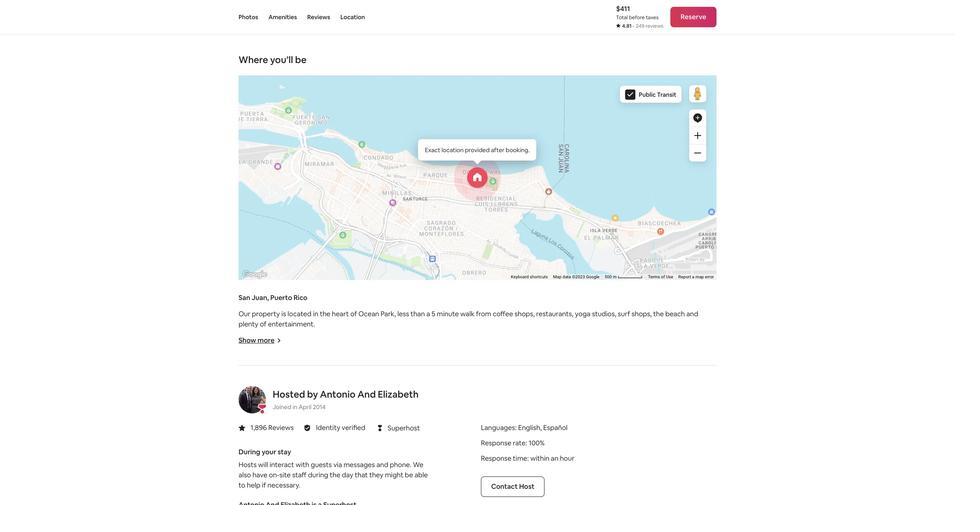 Task type: locate. For each thing, give the bounding box(es) containing it.
be left able
[[405, 471, 413, 480]]

show more button
[[239, 336, 281, 345]]

and up they
[[377, 461, 388, 470]]

the down the via
[[330, 471, 340, 480]]

languages : english, español
[[481, 424, 568, 433]]

reviews left location button
[[307, 13, 330, 21]]

report a map error link
[[679, 275, 714, 280]]

: left within
[[527, 455, 529, 464]]

interact
[[270, 461, 294, 470]]

data
[[563, 275, 571, 280]]

0 horizontal spatial shops,
[[515, 310, 535, 319]]

1 vertical spatial of
[[350, 310, 357, 319]]

0 vertical spatial a
[[692, 275, 695, 280]]

0 horizontal spatial be
[[295, 54, 307, 66]]

1 vertical spatial response
[[481, 455, 512, 464]]

on-
[[269, 471, 279, 480]]

:
[[515, 424, 517, 433], [526, 439, 527, 448], [527, 455, 529, 464]]

google image
[[241, 269, 269, 280]]

response down "languages"
[[481, 439, 512, 448]]

1 vertical spatial and
[[377, 461, 388, 470]]

contact host link
[[481, 477, 545, 498]]

terms of use
[[648, 275, 673, 280]]

0 vertical spatial :
[[515, 424, 517, 433]]

󰀃
[[378, 423, 382, 434]]

messages
[[344, 461, 375, 470]]

a inside our property is located in the heart of ocean park, less than a 5 minute walk from coffee shops, restaurants, yoga studios, surf shops, the beach and plenty of entertainment.
[[426, 310, 430, 319]]

verified
[[342, 424, 366, 433]]

español
[[543, 424, 568, 433]]

location button
[[341, 0, 365, 34]]

0 vertical spatial reviews
[[307, 13, 330, 21]]

m
[[613, 275, 617, 280]]

with
[[296, 461, 309, 470]]

hosts
[[239, 461, 257, 470]]

staff
[[292, 471, 307, 480]]

taxes
[[646, 14, 659, 21]]

the left heart
[[320, 310, 330, 319]]

0 horizontal spatial of
[[260, 320, 267, 329]]

we
[[413, 461, 423, 470]]

1 vertical spatial in
[[293, 404, 297, 411]]

shops,
[[515, 310, 535, 319], [632, 310, 652, 319]]

0 vertical spatial be
[[295, 54, 307, 66]]

joined
[[273, 404, 291, 411]]

zoom in image
[[694, 132, 701, 139]]

have
[[253, 471, 267, 480]]

0 horizontal spatial and
[[377, 461, 388, 470]]

drag pegman onto the map to open street view image
[[689, 85, 706, 102]]

add a place to the map image
[[693, 113, 703, 123]]

shops, right coffee
[[515, 310, 535, 319]]

ocean
[[359, 310, 379, 319]]

stay
[[278, 448, 291, 457]]

a left the map
[[692, 275, 695, 280]]

antonio
[[320, 389, 356, 401]]

1 horizontal spatial of
[[350, 310, 357, 319]]

reviews
[[307, 13, 330, 21], [268, 424, 294, 433]]

keyboard shortcuts button
[[511, 275, 548, 280]]

might
[[385, 471, 403, 480]]

reviews down joined
[[268, 424, 294, 433]]

2 vertical spatial :
[[527, 455, 529, 464]]

$411 total before taxes
[[616, 4, 659, 21]]

amenities
[[268, 13, 297, 21]]

day
[[342, 471, 353, 480]]

a left 5
[[426, 310, 430, 319]]

of right heart
[[350, 310, 357, 319]]

0 vertical spatial and
[[687, 310, 698, 319]]

500 m button
[[602, 274, 646, 280]]

that
[[355, 471, 368, 480]]

studios,
[[592, 310, 617, 319]]

public
[[639, 91, 656, 99]]

reviews button
[[307, 0, 330, 34]]

1 horizontal spatial a
[[692, 275, 695, 280]]

4.81
[[622, 23, 632, 29]]

: left english,
[[515, 424, 517, 433]]

of down the property
[[260, 320, 267, 329]]

be right you'll
[[295, 54, 307, 66]]

1 horizontal spatial shops,
[[632, 310, 652, 319]]

0 horizontal spatial a
[[426, 310, 430, 319]]

yoga
[[575, 310, 591, 319]]

hosted
[[273, 389, 305, 401]]

able
[[415, 471, 428, 480]]

in right located
[[313, 310, 318, 319]]

1 vertical spatial :
[[526, 439, 527, 448]]

is
[[281, 310, 286, 319]]

2 response from the top
[[481, 455, 512, 464]]

1 response from the top
[[481, 439, 512, 448]]

time
[[513, 455, 527, 464]]

google map
showing 10 points of interest. region
[[159, 35, 815, 362]]

by
[[307, 389, 318, 401]]

response down response rate : 100%
[[481, 455, 512, 464]]

1 horizontal spatial reviews
[[307, 13, 330, 21]]

: left 100%
[[526, 439, 527, 448]]

reviews
[[646, 23, 664, 29]]

1,896 reviews
[[251, 424, 294, 433]]

an
[[551, 455, 559, 464]]

in
[[313, 310, 318, 319], [293, 404, 297, 411]]

puerto
[[270, 294, 292, 303]]

san
[[239, 294, 250, 303]]

reserve
[[681, 12, 706, 21]]

response
[[481, 439, 512, 448], [481, 455, 512, 464]]

be inside during your stay hosts will interact with guests via messages and phone. we also have on-site staff during the day that they might be able to help if necessary.
[[405, 471, 413, 480]]

2014
[[313, 404, 326, 411]]

of
[[661, 275, 665, 280], [350, 310, 357, 319], [260, 320, 267, 329]]

1 vertical spatial be
[[405, 471, 413, 480]]

heart
[[332, 310, 349, 319]]

0 vertical spatial of
[[661, 275, 665, 280]]

0 vertical spatial response
[[481, 439, 512, 448]]

in left april
[[293, 404, 297, 411]]

of left use
[[661, 275, 665, 280]]

photos button
[[239, 0, 258, 34]]

error
[[705, 275, 714, 280]]

photos
[[239, 13, 258, 21]]

1 horizontal spatial be
[[405, 471, 413, 480]]

and right beach
[[687, 310, 698, 319]]

map
[[696, 275, 704, 280]]

english,
[[518, 424, 542, 433]]

from
[[476, 310, 491, 319]]

shops, right surf
[[632, 310, 652, 319]]

before
[[629, 14, 645, 21]]

beach
[[666, 310, 685, 319]]

0 vertical spatial in
[[313, 310, 318, 319]]

host
[[519, 483, 535, 492]]

0 horizontal spatial in
[[293, 404, 297, 411]]

0 horizontal spatial reviews
[[268, 424, 294, 433]]

1 shops, from the left
[[515, 310, 535, 319]]

1 horizontal spatial and
[[687, 310, 698, 319]]

our
[[239, 310, 250, 319]]

antonio and elizabeth is a superhost. learn more about antonio and elizabeth. image
[[239, 387, 266, 414], [239, 387, 266, 414]]

1 horizontal spatial in
[[313, 310, 318, 319]]

response time : within an hour
[[481, 455, 575, 464]]

1 vertical spatial a
[[426, 310, 430, 319]]

report a map error
[[679, 275, 714, 280]]

2 vertical spatial of
[[260, 320, 267, 329]]



Task type: vqa. For each thing, say whether or not it's contained in the screenshot.
the surf
yes



Task type: describe. For each thing, give the bounding box(es) containing it.
april
[[299, 404, 312, 411]]

also
[[239, 471, 251, 480]]

property
[[252, 310, 280, 319]]

they
[[369, 471, 383, 480]]

1 vertical spatial reviews
[[268, 424, 294, 433]]

location
[[341, 13, 365, 21]]

amenities button
[[268, 0, 297, 34]]

hosted by antonio and elizabeth joined in april 2014
[[273, 389, 419, 411]]

your stay location, map pin image
[[467, 168, 488, 188]]

you'll
[[270, 54, 293, 66]]

$411
[[616, 4, 630, 13]]

rate
[[513, 439, 526, 448]]

contact
[[491, 483, 518, 492]]

identity
[[316, 424, 340, 433]]

response for response time
[[481, 455, 512, 464]]

google
[[586, 275, 600, 280]]

: for time
[[527, 455, 529, 464]]

contact host
[[491, 483, 535, 492]]

elizabeth
[[378, 389, 419, 401]]

identity verified
[[316, 424, 366, 433]]

san juan, puerto rico
[[239, 294, 308, 303]]

entertainment.
[[268, 320, 315, 329]]

help
[[247, 481, 260, 490]]

park,
[[381, 310, 396, 319]]

walk
[[460, 310, 475, 319]]

keyboard shortcuts
[[511, 275, 548, 280]]

·
[[633, 23, 634, 29]]

terms
[[648, 275, 660, 280]]

guests
[[311, 461, 332, 470]]

hour
[[560, 455, 575, 464]]

located
[[288, 310, 311, 319]]

will
[[258, 461, 268, 470]]

500 m
[[605, 275, 618, 280]]

during your stay hosts will interact with guests via messages and phone. we also have on-site staff during the day that they might be able to help if necessary.
[[239, 448, 428, 490]]

the left beach
[[653, 310, 664, 319]]

to
[[239, 481, 245, 490]]

where you'll be
[[239, 54, 307, 66]]

and
[[358, 389, 376, 401]]

plenty
[[239, 320, 258, 329]]

transit
[[657, 91, 677, 99]]

2 horizontal spatial of
[[661, 275, 665, 280]]

superhost
[[388, 424, 420, 433]]

500
[[605, 275, 612, 280]]

response for response rate
[[481, 439, 512, 448]]

map data ©2023 google
[[553, 275, 600, 280]]

during
[[308, 471, 328, 480]]

use
[[666, 275, 673, 280]]

reserve button
[[670, 7, 717, 27]]

where
[[239, 54, 268, 66]]

minute
[[437, 310, 459, 319]]

and inside our property is located in the heart of ocean park, less than a 5 minute walk from coffee shops, restaurants, yoga studios, surf shops, the beach and plenty of entertainment.
[[687, 310, 698, 319]]

©2023
[[572, 275, 585, 280]]

surf
[[618, 310, 630, 319]]

public transit
[[639, 91, 677, 99]]

restaurants,
[[536, 310, 574, 319]]

juan,
[[252, 294, 269, 303]]

keyboard
[[511, 275, 529, 280]]

4.81 · 249 reviews
[[622, 23, 664, 29]]

less
[[397, 310, 409, 319]]

phone.
[[390, 461, 412, 470]]

zoom out image
[[694, 150, 701, 157]]

100%
[[529, 439, 545, 448]]

our property is located in the heart of ocean park, less than a 5 minute walk from coffee shops, restaurants, yoga studios, surf shops, the beach and plenty of entertainment.
[[239, 310, 698, 329]]

rico
[[294, 294, 308, 303]]

in inside our property is located in the heart of ocean park, less than a 5 minute walk from coffee shops, restaurants, yoga studios, surf shops, the beach and plenty of entertainment.
[[313, 310, 318, 319]]

more
[[258, 336, 275, 345]]

: for rate
[[526, 439, 527, 448]]

response rate : 100%
[[481, 439, 545, 448]]

the inside during your stay hosts will interact with guests via messages and phone. we also have on-site staff during the day that they might be able to help if necessary.
[[330, 471, 340, 480]]

1,896
[[251, 424, 267, 433]]

site
[[279, 471, 291, 480]]

shortcuts
[[530, 275, 548, 280]]

5
[[432, 310, 435, 319]]

2 shops, from the left
[[632, 310, 652, 319]]

total
[[616, 14, 628, 21]]

languages
[[481, 424, 515, 433]]

during
[[239, 448, 260, 457]]

terms of use link
[[648, 275, 673, 280]]

in inside 'hosted by antonio and elizabeth joined in april 2014'
[[293, 404, 297, 411]]

and inside during your stay hosts will interact with guests via messages and phone. we also have on-site staff during the day that they might be able to help if necessary.
[[377, 461, 388, 470]]



